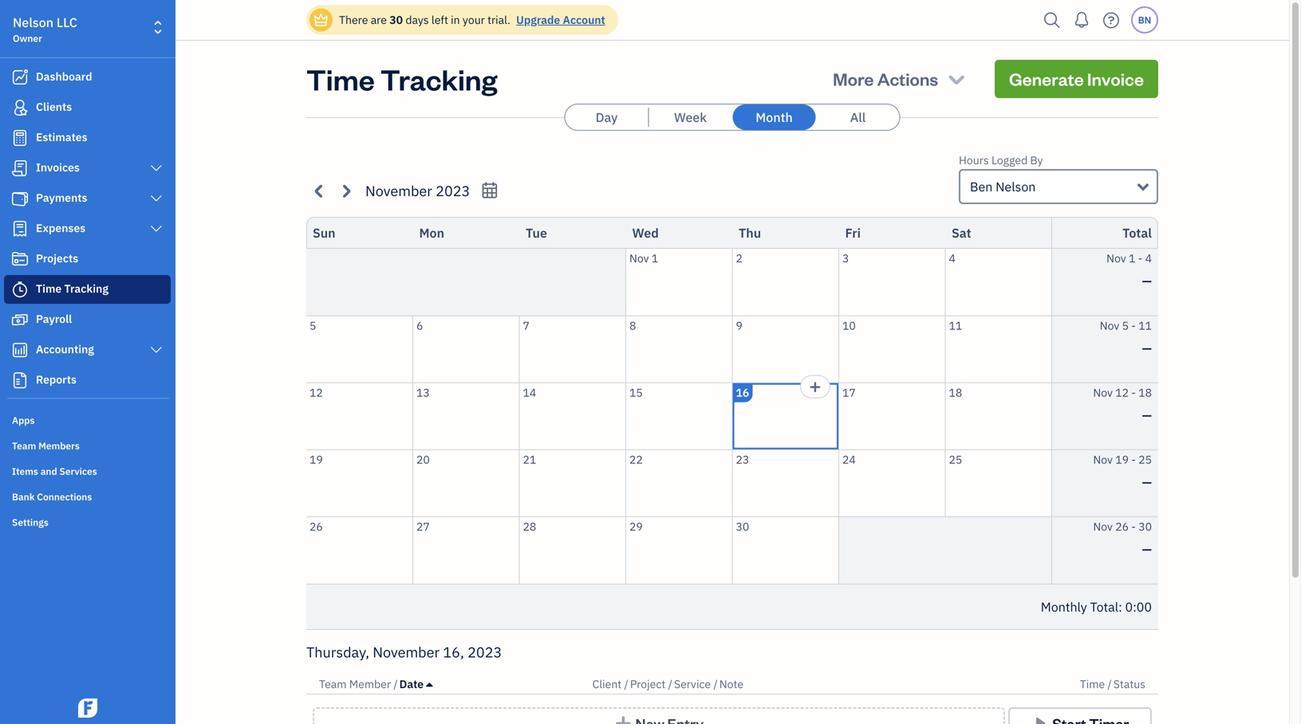 Task type: locate. For each thing, give the bounding box(es) containing it.
- inside nov 1 - 4 —
[[1138, 251, 1143, 266]]

tue
[[526, 225, 547, 241]]

2 vertical spatial time
[[1080, 677, 1105, 692]]

chevron large down image for payments
[[149, 192, 164, 205]]

account
[[563, 12, 605, 27]]

5 inside nov 5 - 11 —
[[1122, 318, 1129, 333]]

2 chevron large down image from the top
[[149, 223, 164, 235]]

11 inside nov 5 - 11 —
[[1139, 318, 1152, 333]]

nov inside button
[[630, 251, 649, 266]]

26 inside button
[[310, 519, 323, 534]]

— up the nov 26 - 30 — at the bottom of page
[[1142, 474, 1152, 491]]

nov for nov 1
[[630, 251, 649, 266]]

— up nov 12 - 18 —
[[1142, 340, 1152, 357]]

12 down "5" button
[[310, 385, 323, 400]]

0 horizontal spatial nelson
[[13, 14, 54, 31]]

6
[[416, 318, 423, 333]]

chart image
[[10, 342, 30, 358]]

5 — from the top
[[1142, 541, 1152, 558]]

connections
[[37, 491, 92, 503]]

23
[[736, 452, 749, 467]]

26 inside the nov 26 - 30 —
[[1116, 519, 1129, 534]]

19 down nov 12 - 18 —
[[1116, 452, 1129, 467]]

trial.
[[488, 12, 511, 27]]

2 / from the left
[[624, 677, 629, 692]]

2 26 from the left
[[1116, 519, 1129, 534]]

3 — from the top
[[1142, 407, 1152, 424]]

nov down wed
[[630, 251, 649, 266]]

nov down nov 19 - 25 —
[[1093, 519, 1113, 534]]

0 horizontal spatial tracking
[[64, 281, 108, 296]]

/ left the service
[[668, 677, 673, 692]]

1 — from the top
[[1142, 272, 1152, 289]]

0 horizontal spatial 4
[[949, 251, 956, 266]]

1 18 from the left
[[949, 385, 962, 400]]

total left '0:00'
[[1090, 599, 1119, 616]]

— inside nov 12 - 18 —
[[1142, 407, 1152, 424]]

note
[[719, 677, 744, 692]]

1 horizontal spatial team
[[319, 677, 347, 692]]

generate invoice
[[1009, 67, 1144, 90]]

add a time entry image
[[809, 378, 822, 397]]

1 horizontal spatial 5
[[1122, 318, 1129, 333]]

1 5 from the left
[[310, 318, 316, 333]]

/ left date
[[394, 677, 398, 692]]

11 down the 4 button at the top of the page
[[949, 318, 962, 333]]

30 down nov 19 - 25 —
[[1139, 519, 1152, 534]]

0 horizontal spatial 25
[[949, 452, 962, 467]]

0 horizontal spatial 30
[[390, 12, 403, 27]]

time left status
[[1080, 677, 1105, 692]]

chevron large down image
[[149, 192, 164, 205], [149, 223, 164, 235], [149, 344, 164, 357]]

chevron large down image for expenses
[[149, 223, 164, 235]]

chevron large down image
[[149, 162, 164, 175]]

25 down '18' button
[[949, 452, 962, 467]]

time down there
[[306, 60, 375, 98]]

members
[[38, 440, 80, 452]]

1 horizontal spatial 1
[[1129, 251, 1136, 266]]

nov down nov 1 - 4 — on the right of the page
[[1100, 318, 1120, 333]]

- for nov 19 - 25 —
[[1132, 452, 1136, 467]]

estimate image
[[10, 130, 30, 146]]

nov for nov 1 - 4 —
[[1107, 251, 1126, 266]]

- inside nov 19 - 25 —
[[1132, 452, 1136, 467]]

2 1 from the left
[[1129, 251, 1136, 266]]

1 vertical spatial 2023
[[468, 643, 502, 662]]

sat
[[952, 225, 971, 241]]

2 25 from the left
[[1139, 452, 1152, 467]]

0 vertical spatial chevron large down image
[[149, 192, 164, 205]]

expenses link
[[4, 215, 171, 243]]

— up nov 5 - 11 —
[[1142, 272, 1152, 289]]

12 inside button
[[310, 385, 323, 400]]

4 — from the top
[[1142, 474, 1152, 491]]

11 down nov 1 - 4 — on the right of the page
[[1139, 318, 1152, 333]]

19 inside button
[[310, 452, 323, 467]]

11
[[949, 318, 962, 333], [1139, 318, 1152, 333]]

2 horizontal spatial time
[[1080, 677, 1105, 692]]

projects
[[36, 251, 78, 266]]

0 horizontal spatial 5
[[310, 318, 316, 333]]

11 button
[[946, 316, 1052, 383]]

total
[[1123, 225, 1152, 241], [1090, 599, 1119, 616]]

tracking down left
[[381, 60, 497, 98]]

12 inside nov 12 - 18 —
[[1116, 385, 1129, 400]]

1 horizontal spatial 19
[[1116, 452, 1129, 467]]

hours logged by
[[959, 153, 1043, 168]]

4 inside button
[[949, 251, 956, 266]]

team
[[12, 440, 36, 452], [319, 677, 347, 692]]

26 button
[[306, 517, 412, 584]]

— inside the nov 26 - 30 —
[[1142, 541, 1152, 558]]

date link
[[399, 677, 433, 692]]

time right timer icon
[[36, 281, 62, 296]]

4
[[949, 251, 956, 266], [1145, 251, 1152, 266]]

2 12 from the left
[[1116, 385, 1129, 400]]

4 button
[[946, 249, 1052, 316]]

nov inside nov 19 - 25 —
[[1093, 452, 1113, 467]]

26 down nov 19 - 25 —
[[1116, 519, 1129, 534]]

team inside main element
[[12, 440, 36, 452]]

payroll
[[36, 312, 72, 326]]

estimates link
[[4, 124, 171, 152]]

28
[[523, 519, 536, 534]]

date
[[399, 677, 424, 692]]

nov inside the nov 26 - 30 —
[[1093, 519, 1113, 534]]

nelson down logged
[[996, 178, 1036, 195]]

17
[[843, 385, 856, 400]]

19 button
[[306, 450, 412, 517]]

30 down the 23 button
[[736, 519, 749, 534]]

november
[[365, 181, 432, 200], [373, 643, 440, 662]]

time tracking link
[[4, 275, 171, 304]]

0 vertical spatial november
[[365, 181, 432, 200]]

12 down nov 5 - 11 —
[[1116, 385, 1129, 400]]

- for nov 5 - 11 —
[[1132, 318, 1136, 333]]

money image
[[10, 312, 30, 328]]

nelson
[[13, 14, 54, 31], [996, 178, 1036, 195]]

payroll link
[[4, 306, 171, 334]]

all
[[850, 109, 866, 126]]

— inside nov 5 - 11 —
[[1142, 340, 1152, 357]]

day link
[[565, 105, 648, 130]]

1 vertical spatial time tracking
[[36, 281, 108, 296]]

nov 1 - 4 —
[[1107, 251, 1152, 289]]

0 vertical spatial team
[[12, 440, 36, 452]]

1 vertical spatial time
[[36, 281, 62, 296]]

30 right are
[[390, 12, 403, 27]]

nov for nov 19 - 25 —
[[1093, 452, 1113, 467]]

team down apps
[[12, 440, 36, 452]]

crown image
[[313, 12, 330, 28]]

upgrade
[[516, 12, 560, 27]]

1 inside nov 1 button
[[652, 251, 658, 266]]

1 chevron large down image from the top
[[149, 192, 164, 205]]

team down the thursday,
[[319, 677, 347, 692]]

0 vertical spatial total
[[1123, 225, 1152, 241]]

26 down 19 button
[[310, 519, 323, 534]]

time tracking down projects link
[[36, 281, 108, 296]]

nov for nov 5 - 11 —
[[1100, 318, 1120, 333]]

1 4 from the left
[[949, 251, 956, 266]]

1 horizontal spatial 11
[[1139, 318, 1152, 333]]

0 vertical spatial time tracking
[[306, 60, 497, 98]]

0 horizontal spatial time tracking
[[36, 281, 108, 296]]

0 horizontal spatial 18
[[949, 385, 962, 400]]

1 horizontal spatial 26
[[1116, 519, 1129, 534]]

nov for nov 26 - 30 —
[[1093, 519, 1113, 534]]

nelson up owner
[[13, 14, 54, 31]]

week
[[674, 109, 707, 126]]

13
[[416, 385, 430, 400]]

25
[[949, 452, 962, 467], [1139, 452, 1152, 467]]

clients link
[[4, 93, 171, 122]]

1 vertical spatial chevron large down image
[[149, 223, 164, 235]]

1 horizontal spatial 25
[[1139, 452, 1152, 467]]

new entry image
[[614, 716, 633, 724]]

and
[[40, 465, 57, 478]]

0 vertical spatial nelson
[[13, 14, 54, 31]]

invoices
[[36, 160, 80, 175]]

0 horizontal spatial 19
[[310, 452, 323, 467]]

18 down nov 5 - 11 —
[[1139, 385, 1152, 400]]

ben nelson
[[970, 178, 1036, 195]]

1 horizontal spatial time
[[306, 60, 375, 98]]

nov
[[630, 251, 649, 266], [1107, 251, 1126, 266], [1100, 318, 1120, 333], [1093, 385, 1113, 400], [1093, 452, 1113, 467], [1093, 519, 1113, 534]]

accounting link
[[4, 336, 171, 365]]

total up nov 1 - 4 — on the right of the page
[[1123, 225, 1152, 241]]

- inside nov 5 - 11 —
[[1132, 318, 1136, 333]]

nov up nov 5 - 11 —
[[1107, 251, 1126, 266]]

time / status
[[1080, 677, 1146, 692]]

1 horizontal spatial 4
[[1145, 251, 1152, 266]]

0 vertical spatial tracking
[[381, 60, 497, 98]]

14 button
[[520, 383, 626, 450]]

7 button
[[520, 316, 626, 383]]

2 18 from the left
[[1139, 385, 1152, 400]]

thursday,
[[306, 643, 369, 662]]

nov down nov 5 - 11 —
[[1093, 385, 1113, 400]]

2023
[[436, 181, 470, 200], [468, 643, 502, 662]]

18 inside nov 12 - 18 —
[[1139, 385, 1152, 400]]

0 horizontal spatial 1
[[652, 251, 658, 266]]

5 button
[[306, 316, 412, 383]]

project image
[[10, 251, 30, 267]]

0 horizontal spatial 26
[[310, 519, 323, 534]]

november right next month icon
[[365, 181, 432, 200]]

2 4 from the left
[[1145, 251, 1152, 266]]

1 26 from the left
[[310, 519, 323, 534]]

left
[[432, 12, 448, 27]]

1 vertical spatial nelson
[[996, 178, 1036, 195]]

days
[[406, 12, 429, 27]]

search image
[[1040, 8, 1065, 32]]

3 chevron large down image from the top
[[149, 344, 164, 357]]

0 horizontal spatial total
[[1090, 599, 1119, 616]]

0 horizontal spatial team
[[12, 440, 36, 452]]

there are 30 days left in your trial. upgrade account
[[339, 12, 605, 27]]

2 5 from the left
[[1122, 318, 1129, 333]]

- inside the nov 26 - 30 —
[[1132, 519, 1136, 534]]

7
[[523, 318, 530, 333]]

2023 left choose a date "icon" at the top of the page
[[436, 181, 470, 200]]

2 11 from the left
[[1139, 318, 1152, 333]]

— up '0:00'
[[1142, 541, 1152, 558]]

29 button
[[626, 517, 732, 584]]

18 down the 11 'button'
[[949, 385, 962, 400]]

1 12 from the left
[[310, 385, 323, 400]]

1 horizontal spatial 30
[[736, 519, 749, 534]]

nov inside nov 12 - 18 —
[[1093, 385, 1113, 400]]

monthly total : 0:00
[[1041, 599, 1152, 616]]

monthly
[[1041, 599, 1087, 616]]

2 horizontal spatial 30
[[1139, 519, 1152, 534]]

— up nov 19 - 25 —
[[1142, 407, 1152, 424]]

/ left status
[[1108, 677, 1112, 692]]

week link
[[649, 105, 732, 130]]

24
[[843, 452, 856, 467]]

nov inside nov 1 - 4 —
[[1107, 251, 1126, 266]]

1 down wed
[[652, 251, 658, 266]]

november up date
[[373, 643, 440, 662]]

settings link
[[4, 510, 171, 534]]

1 vertical spatial tracking
[[64, 281, 108, 296]]

5 / from the left
[[1108, 677, 1112, 692]]

1 11 from the left
[[949, 318, 962, 333]]

1 horizontal spatial tracking
[[381, 60, 497, 98]]

nov inside nov 5 - 11 —
[[1100, 318, 1120, 333]]

0 horizontal spatial 11
[[949, 318, 962, 333]]

nov 1 button
[[626, 249, 732, 316]]

2 19 from the left
[[1116, 452, 1129, 467]]

0 horizontal spatial time
[[36, 281, 62, 296]]

5
[[310, 318, 316, 333], [1122, 318, 1129, 333]]

notifications image
[[1069, 4, 1095, 36]]

0 horizontal spatial 12
[[310, 385, 323, 400]]

4 inside nov 1 - 4 —
[[1145, 251, 1152, 266]]

— inside nov 19 - 25 —
[[1142, 474, 1152, 491]]

nelson inside nelson llc owner
[[13, 14, 54, 31]]

1 19 from the left
[[310, 452, 323, 467]]

1 horizontal spatial 18
[[1139, 385, 1152, 400]]

2023 right 16,
[[468, 643, 502, 662]]

3 button
[[839, 249, 945, 316]]

1 horizontal spatial nelson
[[996, 178, 1036, 195]]

10
[[843, 318, 856, 333]]

12 button
[[306, 383, 412, 450]]

project
[[630, 677, 666, 692]]

19 down 12 button
[[310, 452, 323, 467]]

0:00
[[1125, 599, 1152, 616]]

25 down nov 12 - 18 —
[[1139, 452, 1152, 467]]

19
[[310, 452, 323, 467], [1116, 452, 1129, 467]]

time
[[306, 60, 375, 98], [36, 281, 62, 296], [1080, 677, 1105, 692]]

1 vertical spatial team
[[319, 677, 347, 692]]

client image
[[10, 100, 30, 116]]

— inside nov 1 - 4 —
[[1142, 272, 1152, 289]]

nov down nov 12 - 18 —
[[1093, 452, 1113, 467]]

apps
[[12, 414, 35, 427]]

1 1 from the left
[[652, 251, 658, 266]]

1 inside nov 1 - 4 —
[[1129, 251, 1136, 266]]

5 inside button
[[310, 318, 316, 333]]

1 up nov 5 - 11 —
[[1129, 251, 1136, 266]]

1 horizontal spatial time tracking
[[306, 60, 497, 98]]

/ right client
[[624, 677, 629, 692]]

2 — from the top
[[1142, 340, 1152, 357]]

accounting
[[36, 342, 94, 357]]

0 vertical spatial 2023
[[436, 181, 470, 200]]

tracking down projects link
[[64, 281, 108, 296]]

/ left note
[[714, 677, 718, 692]]

1 25 from the left
[[949, 452, 962, 467]]

- inside nov 12 - 18 —
[[1132, 385, 1136, 400]]

1 horizontal spatial 12
[[1116, 385, 1129, 400]]

2 vertical spatial chevron large down image
[[149, 344, 164, 357]]

previous month image
[[310, 182, 329, 200]]

time tracking down days
[[306, 60, 497, 98]]

/
[[394, 677, 398, 692], [624, 677, 629, 692], [668, 677, 673, 692], [714, 677, 718, 692], [1108, 677, 1112, 692]]



Task type: describe. For each thing, give the bounding box(es) containing it.
1 horizontal spatial total
[[1123, 225, 1152, 241]]

— for nov 26 - 30 —
[[1142, 541, 1152, 558]]

1 for nov 1 - 4 —
[[1129, 251, 1136, 266]]

bn
[[1138, 14, 1152, 26]]

4 / from the left
[[714, 677, 718, 692]]

19 inside nov 19 - 25 —
[[1116, 452, 1129, 467]]

13 button
[[413, 383, 519, 450]]

0 vertical spatial time
[[306, 60, 375, 98]]

status link
[[1114, 677, 1146, 692]]

30 inside the nov 26 - 30 —
[[1139, 519, 1152, 534]]

22 button
[[626, 450, 732, 517]]

bank connections
[[12, 491, 92, 503]]

27
[[416, 519, 430, 534]]

invoice image
[[10, 160, 30, 176]]

22
[[630, 452, 643, 467]]

service
[[674, 677, 711, 692]]

timer image
[[10, 282, 30, 298]]

next month image
[[337, 182, 355, 200]]

11 inside 'button'
[[949, 318, 962, 333]]

30 button
[[733, 517, 839, 584]]

25 inside nov 19 - 25 —
[[1139, 452, 1152, 467]]

- for nov 12 - 18 —
[[1132, 385, 1136, 400]]

report image
[[10, 373, 30, 389]]

21
[[523, 452, 536, 467]]

services
[[59, 465, 97, 478]]

— for nov 12 - 18 —
[[1142, 407, 1152, 424]]

generate invoice button
[[995, 60, 1158, 98]]

logged
[[992, 153, 1028, 168]]

freshbooks image
[[75, 699, 101, 718]]

team for team members
[[12, 440, 36, 452]]

24 button
[[839, 450, 945, 517]]

1 vertical spatial total
[[1090, 599, 1119, 616]]

start timer image
[[1031, 716, 1050, 724]]

9 button
[[733, 316, 839, 383]]

payments
[[36, 190, 87, 205]]

items
[[12, 465, 38, 478]]

tracking inside main element
[[64, 281, 108, 296]]

dashboard link
[[4, 63, 171, 92]]

1 / from the left
[[394, 677, 398, 692]]

20 button
[[413, 450, 519, 517]]

payment image
[[10, 191, 30, 207]]

14
[[523, 385, 536, 400]]

main element
[[0, 0, 215, 724]]

- for nov 26 - 30 —
[[1132, 519, 1136, 534]]

estimates
[[36, 130, 87, 144]]

go to help image
[[1099, 8, 1124, 32]]

2 button
[[733, 249, 839, 316]]

time inside main element
[[36, 281, 62, 296]]

15 button
[[626, 383, 732, 450]]

team for team member /
[[319, 677, 347, 692]]

are
[[371, 12, 387, 27]]

dashboard image
[[10, 69, 30, 85]]

3 / from the left
[[668, 677, 673, 692]]

november 2023
[[365, 181, 470, 200]]

actions
[[877, 67, 938, 90]]

ben
[[970, 178, 993, 195]]

16 button
[[733, 383, 839, 450]]

time tracking inside main element
[[36, 281, 108, 296]]

— for nov 5 - 11 —
[[1142, 340, 1152, 357]]

month
[[756, 109, 793, 126]]

fri
[[845, 225, 861, 241]]

chevron large down image for accounting
[[149, 344, 164, 357]]

reports link
[[4, 366, 171, 395]]

sun
[[313, 225, 336, 241]]

17 button
[[839, 383, 945, 450]]

note link
[[719, 677, 744, 692]]

16
[[736, 385, 749, 400]]

nov for nov 12 - 18 —
[[1093, 385, 1113, 400]]

wed
[[632, 225, 659, 241]]

:
[[1119, 599, 1122, 616]]

16,
[[443, 643, 464, 662]]

in
[[451, 12, 460, 27]]

time link
[[1080, 677, 1108, 692]]

8
[[630, 318, 636, 333]]

bank
[[12, 491, 35, 503]]

ben nelson button
[[959, 169, 1158, 204]]

clients
[[36, 99, 72, 114]]

more actions button
[[819, 60, 982, 98]]

6 button
[[413, 316, 519, 383]]

generate
[[1009, 67, 1084, 90]]

18 inside button
[[949, 385, 962, 400]]

day
[[596, 109, 618, 126]]

member
[[349, 677, 391, 692]]

all link
[[817, 105, 900, 130]]

nelson inside dropdown button
[[996, 178, 1036, 195]]

choose a date image
[[481, 182, 499, 200]]

more actions
[[833, 67, 938, 90]]

caretup image
[[426, 678, 433, 691]]

upgrade account link
[[513, 12, 605, 27]]

owner
[[13, 32, 42, 45]]

team member /
[[319, 677, 398, 692]]

nov 5 - 11 —
[[1100, 318, 1152, 357]]

25 inside 25 button
[[949, 452, 962, 467]]

team members link
[[4, 433, 171, 457]]

chevrondown image
[[946, 68, 968, 90]]

— for nov 19 - 25 —
[[1142, 474, 1152, 491]]

21 button
[[520, 450, 626, 517]]

10 button
[[839, 316, 945, 383]]

2
[[736, 251, 743, 266]]

payments link
[[4, 184, 171, 213]]

1 for nov 1
[[652, 251, 658, 266]]

nov 19 - 25 —
[[1093, 452, 1152, 491]]

30 inside "button"
[[736, 519, 749, 534]]

status
[[1114, 677, 1146, 692]]

- for nov 1 - 4 —
[[1138, 251, 1143, 266]]

items and services link
[[4, 459, 171, 483]]

llc
[[57, 14, 77, 31]]

— for nov 1 - 4 —
[[1142, 272, 1152, 289]]

your
[[463, 12, 485, 27]]

1 vertical spatial november
[[373, 643, 440, 662]]

expense image
[[10, 221, 30, 237]]

28 button
[[520, 517, 626, 584]]

invoice
[[1087, 67, 1144, 90]]

9
[[736, 318, 743, 333]]

hours
[[959, 153, 989, 168]]

invoices link
[[4, 154, 171, 183]]

client / project / service / note
[[593, 677, 744, 692]]

apps link
[[4, 408, 171, 432]]



Task type: vqa. For each thing, say whether or not it's contained in the screenshot.
Where are you located? *
no



